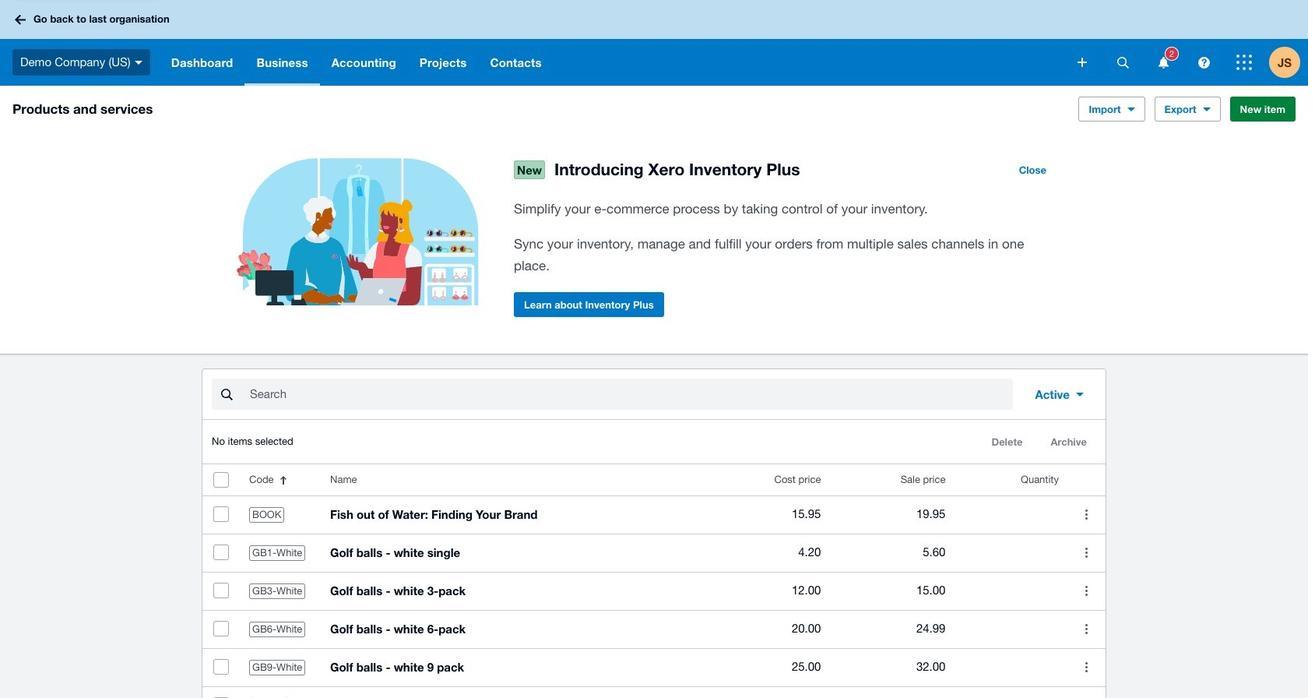 Task type: locate. For each thing, give the bounding box(es) containing it.
2 actions image from the top
[[1072, 537, 1103, 568]]

2 horizontal spatial svg image
[[1237, 55, 1253, 70]]

0 horizontal spatial svg image
[[135, 61, 142, 64]]

svg image
[[15, 14, 26, 25], [1118, 56, 1129, 68], [1159, 56, 1169, 68], [1078, 58, 1088, 67]]

Search search field
[[249, 379, 1014, 409]]

1 actions image from the top
[[1072, 499, 1103, 530]]

banner
[[0, 0, 1309, 86]]

introducing xero inventory plus image
[[203, 157, 514, 329]]

actions image
[[1072, 499, 1103, 530], [1072, 537, 1103, 568], [1072, 575, 1103, 606], [1072, 651, 1103, 682], [1072, 689, 1103, 698]]

list of items with cost price, sale price and quantity element
[[203, 464, 1106, 698]]

svg image
[[1237, 55, 1253, 70], [1199, 56, 1210, 68], [135, 61, 142, 64]]



Task type: describe. For each thing, give the bounding box(es) containing it.
4 actions image from the top
[[1072, 651, 1103, 682]]

actions image
[[1072, 613, 1103, 644]]

5 actions image from the top
[[1072, 689, 1103, 698]]

3 actions image from the top
[[1072, 575, 1103, 606]]

1 horizontal spatial svg image
[[1199, 56, 1210, 68]]



Task type: vqa. For each thing, say whether or not it's contained in the screenshot.
banner
yes



